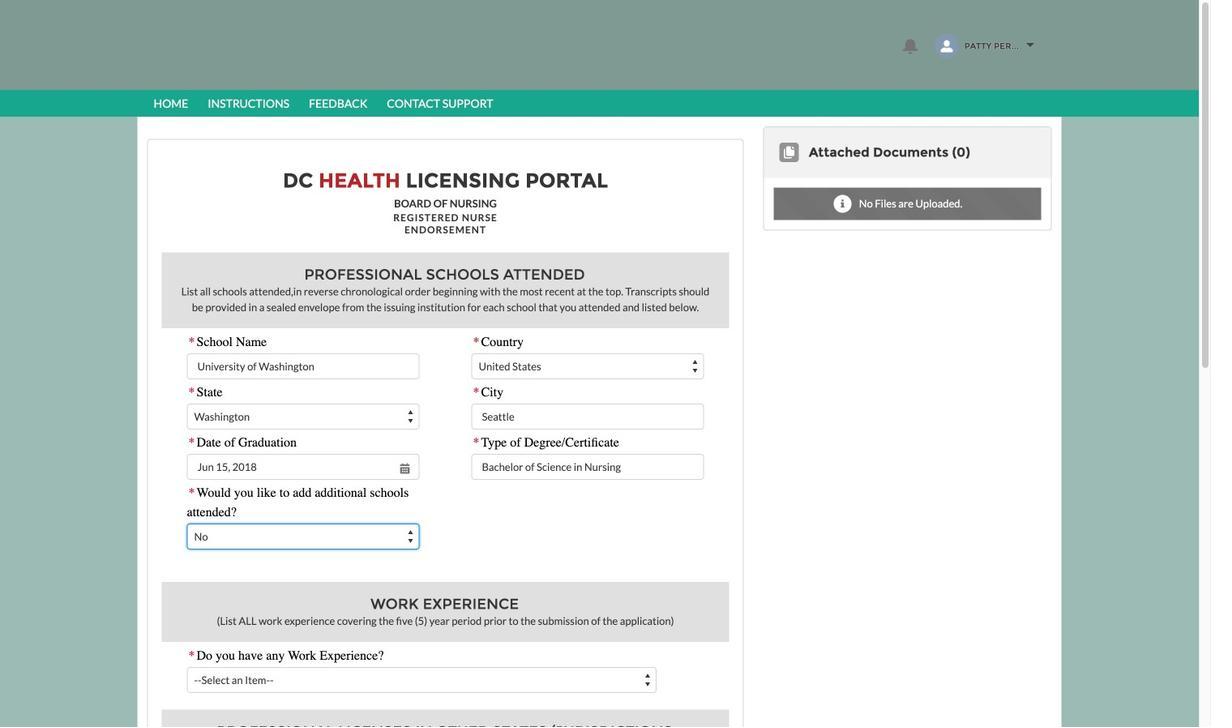 Task type: locate. For each thing, give the bounding box(es) containing it.
banner
[[0, 0, 1199, 117]]

group
[[187, 430, 420, 480]]

None text field
[[471, 404, 704, 430], [187, 454, 420, 480], [471, 404, 704, 430], [187, 454, 420, 480]]

main content
[[137, 117, 1062, 727]]

None text field
[[187, 353, 420, 379], [471, 454, 704, 480], [187, 353, 420, 379], [471, 454, 704, 480]]

menu
[[144, 90, 1055, 117]]



Task type: describe. For each thing, give the bounding box(es) containing it.
patty persimmon image
[[935, 34, 959, 58]]



Task type: vqa. For each thing, say whether or not it's contained in the screenshot.
required element at left bottom
no



